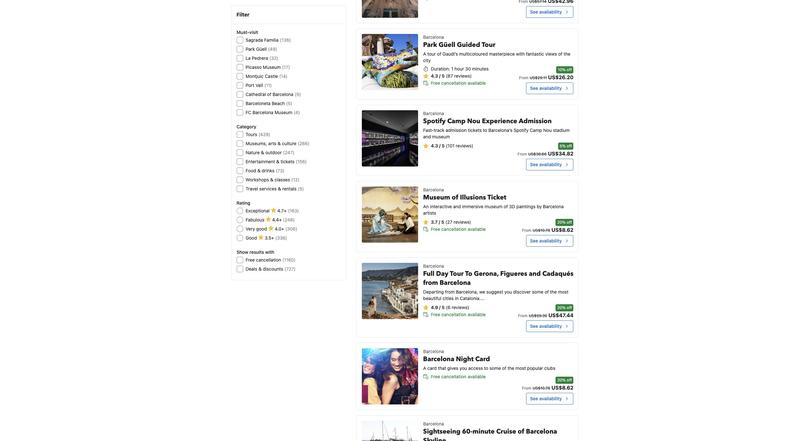 Task type: vqa. For each thing, say whether or not it's contained in the screenshot.
THE SPOTIFY
yes



Task type: locate. For each thing, give the bounding box(es) containing it.
us$10.78 for museum of illusions ticket
[[533, 228, 550, 233]]

museum for of
[[423, 193, 450, 202]]

with
[[516, 51, 525, 56], [265, 249, 274, 255]]

1 us$10.78 from the top
[[533, 228, 550, 233]]

views
[[545, 51, 557, 56]]

1 vertical spatial tickets
[[281, 159, 295, 164]]

1 availability from the top
[[539, 9, 562, 14]]

3 free cancellation available from the top
[[431, 312, 486, 317]]

0 vertical spatial you
[[505, 289, 512, 295]]

6 see from the top
[[530, 396, 538, 401]]

1 horizontal spatial the
[[550, 289, 557, 295]]

5 left "(101"
[[442, 143, 445, 148]]

(247)
[[283, 150, 295, 155]]

2 us$10.78 from the top
[[533, 386, 550, 391]]

1 vertical spatial museum
[[275, 110, 293, 115]]

from for park güell guided tour
[[519, 75, 529, 80]]

1 off from the top
[[567, 67, 572, 72]]

3 availability from the top
[[539, 162, 562, 167]]

20% off from us$10.78 us$8.62 down clubs at right bottom
[[522, 378, 574, 391]]

/ left "(101"
[[439, 143, 441, 148]]

museum inside barcelona museum of illusions ticket an interactive and immersive museum of 3d paintings by barcelona artists
[[423, 193, 450, 202]]

0 horizontal spatial the
[[508, 365, 514, 371]]

must-
[[237, 29, 249, 35]]

1 vertical spatial you
[[460, 365, 467, 371]]

from left us$59.30
[[518, 313, 528, 318]]

1 see from the top
[[530, 9, 538, 14]]

2 us$8.62 from the top
[[552, 385, 574, 391]]

track
[[434, 127, 445, 133]]

1 vertical spatial and
[[453, 204, 461, 209]]

1 horizontal spatial nou
[[543, 127, 552, 133]]

outdoor
[[265, 150, 282, 155]]

20% off from us$10.78 us$8.62 down the by
[[522, 220, 574, 233]]

0 vertical spatial museum
[[432, 134, 450, 139]]

available down catalonia....
[[468, 312, 486, 317]]

0 vertical spatial most
[[558, 289, 569, 295]]

the inside barcelona full day tour to gerona, figueres and cadaqués from barcelona departing from barcelona, we suggest you discover some of the most beautiful cities in catalonia....
[[550, 289, 557, 295]]

from
[[423, 278, 438, 287], [445, 289, 455, 295]]

off for museum of illusions ticket
[[567, 220, 572, 225]]

museum inside barcelona spotify camp nou experience admission fast-track admission tickets to barcelona's spotify camp nou stadium and museum
[[432, 134, 450, 139]]

off inside 20% off from us$59.30 us$47.44
[[567, 305, 572, 310]]

park güell (49)
[[246, 46, 277, 52]]

us$10.78 down the by
[[533, 228, 550, 233]]

tour left to
[[450, 269, 464, 278]]

20% for full day tour to gerona, figueres and cadaqués from barcelona
[[558, 305, 566, 310]]

of right the access
[[502, 365, 507, 371]]

to left barcelona's
[[483, 127, 487, 133]]

show results with
[[237, 249, 274, 255]]

0 vertical spatial a
[[423, 51, 426, 56]]

admission
[[446, 127, 467, 133]]

5 left (6
[[442, 305, 445, 310]]

ticket
[[488, 193, 506, 202]]

from left us$36.66
[[518, 152, 527, 156]]

availability inside "see availability" link
[[539, 9, 562, 14]]

workshops & classes (12)
[[246, 177, 300, 182]]

from for barcelona night card
[[522, 386, 532, 391]]

4 availability from the top
[[539, 238, 562, 243]]

0 vertical spatial museum
[[263, 64, 281, 70]]

availability for full day tour to gerona, figueres and cadaqués from barcelona
[[539, 323, 562, 329]]

of inside barcelona barcelona night card a card that gives you access to some of the most popular clubs
[[502, 365, 507, 371]]

1 horizontal spatial you
[[505, 289, 512, 295]]

(248)
[[283, 217, 295, 223]]

0 horizontal spatial (5)
[[286, 101, 292, 106]]

2 see from the top
[[530, 85, 538, 91]]

off for barcelona night card
[[567, 378, 572, 383]]

1 horizontal spatial tour
[[482, 40, 496, 49]]

1 vertical spatial tour
[[450, 269, 464, 278]]

museum down the "beach"
[[275, 110, 293, 115]]

and down fast-
[[423, 134, 431, 139]]

that
[[438, 365, 446, 371]]

(5)
[[286, 101, 292, 106], [298, 186, 304, 192]]

some right discover
[[532, 289, 544, 295]]

güell up la pedrera (32) at the left of page
[[256, 46, 267, 52]]

with up free cancellation (1160) on the left bottom of the page
[[265, 249, 274, 255]]

pedrera
[[252, 55, 268, 61]]

20%
[[558, 220, 566, 225], [558, 305, 566, 310], [558, 378, 566, 383]]

you down night
[[460, 365, 467, 371]]

0 vertical spatial 4.3
[[431, 73, 438, 78]]

from inside 10% off from us$29.11 us$26.20
[[519, 75, 529, 80]]

some down card
[[490, 365, 501, 371]]

0 vertical spatial with
[[516, 51, 525, 56]]

3.7 / 5 (27 reviews)
[[431, 219, 471, 225]]

5 for (27 reviews)
[[441, 219, 444, 225]]

duration:
[[431, 66, 450, 71]]

gerona,
[[474, 269, 499, 278]]

1 vertical spatial camp
[[530, 127, 542, 133]]

museum up interactive
[[423, 193, 450, 202]]

reviews) down in
[[452, 305, 469, 310]]

5 for (87 reviews)
[[442, 73, 445, 78]]

cancellation up 'deals & discounts (727)'
[[256, 257, 281, 263]]

picasso
[[246, 64, 262, 70]]

park up la
[[246, 46, 255, 52]]

0 vertical spatial the
[[564, 51, 571, 56]]

from up the cities
[[445, 289, 455, 295]]

1 horizontal spatial camp
[[530, 127, 542, 133]]

from down the full
[[423, 278, 438, 287]]

1 vertical spatial (5)
[[298, 186, 304, 192]]

see for museum of illusions ticket
[[530, 238, 538, 243]]

a inside barcelona barcelona night card a card that gives you access to some of the most popular clubs
[[423, 365, 426, 371]]

0 vertical spatial some
[[532, 289, 544, 295]]

4.3 left "(101"
[[431, 143, 438, 148]]

reviews) down duration: 1 hour 30 minutes
[[454, 73, 472, 78]]

1 4.3 from the top
[[431, 73, 438, 78]]

gaudí's
[[443, 51, 458, 56]]

0 horizontal spatial from
[[423, 278, 438, 287]]

güell up the gaudí's
[[439, 40, 455, 49]]

exceptional
[[246, 208, 270, 214]]

off inside 10% off from us$29.11 us$26.20
[[567, 67, 572, 72]]

2 availability from the top
[[539, 85, 562, 91]]

tour
[[428, 51, 436, 56]]

of up 20% off from us$59.30 us$47.44
[[545, 289, 549, 295]]

1 horizontal spatial museum
[[485, 204, 503, 209]]

some inside barcelona barcelona night card a card that gives you access to some of the most popular clubs
[[490, 365, 501, 371]]

most inside barcelona barcelona night card a card that gives you access to some of the most popular clubs
[[516, 365, 526, 371]]

you inside barcelona full day tour to gerona, figueres and cadaqués from barcelona departing from barcelona, we suggest you discover some of the most beautiful cities in catalonia....
[[505, 289, 512, 295]]

2 20% off from us$10.78 us$8.62 from the top
[[522, 378, 574, 391]]

1 vertical spatial 20% off from us$10.78 us$8.62
[[522, 378, 574, 391]]

1 horizontal spatial with
[[516, 51, 525, 56]]

0 vertical spatial tour
[[482, 40, 496, 49]]

of inside barcelona full day tour to gerona, figueres and cadaqués from barcelona departing from barcelona, we suggest you discover some of the most beautiful cities in catalonia....
[[545, 289, 549, 295]]

3 20% from the top
[[558, 378, 566, 383]]

museum up castle on the top of page
[[263, 64, 281, 70]]

1 20% off from us$10.78 us$8.62 from the top
[[522, 220, 574, 233]]

from left us$29.11
[[519, 75, 529, 80]]

free cancellation available down the gives
[[431, 374, 486, 379]]

off
[[567, 67, 572, 72], [567, 144, 572, 148], [567, 220, 572, 225], [567, 305, 572, 310], [567, 378, 572, 383]]

5 availability from the top
[[539, 323, 562, 329]]

(4)
[[294, 110, 300, 115]]

5 left (87
[[442, 73, 445, 78]]

of right cruise
[[518, 427, 525, 436]]

1 us$8.62 from the top
[[552, 227, 574, 233]]

4.3 / 5 (87 reviews)
[[431, 73, 472, 78]]

1 vertical spatial a
[[423, 365, 426, 371]]

and inside barcelona museum of illusions ticket an interactive and immersive museum of 3d paintings by barcelona artists
[[453, 204, 461, 209]]

5 for (6 reviews)
[[442, 305, 445, 310]]

some inside barcelona full day tour to gerona, figueres and cadaqués from barcelona departing from barcelona, we suggest you discover some of the most beautiful cities in catalonia....
[[532, 289, 544, 295]]

us$8.62 for barcelona night card
[[552, 385, 574, 391]]

1 vertical spatial most
[[516, 365, 526, 371]]

2 available from the top
[[468, 226, 486, 232]]

4.3 for 4.3 / 5 (87 reviews)
[[431, 73, 438, 78]]

reviews) for 3.7 / 5 (27 reviews)
[[454, 219, 471, 225]]

4.3 down duration:
[[431, 73, 438, 78]]

& up travel services & rentals (5)
[[270, 177, 273, 182]]

from down popular
[[522, 386, 532, 391]]

1 vertical spatial with
[[265, 249, 274, 255]]

(306)
[[286, 226, 297, 232]]

free cancellation available
[[431, 80, 486, 86], [431, 226, 486, 232], [431, 312, 486, 317], [431, 374, 486, 379]]

1 vertical spatial museum
[[485, 204, 503, 209]]

see
[[530, 9, 538, 14], [530, 85, 538, 91], [530, 162, 538, 167], [530, 238, 538, 243], [530, 323, 538, 329], [530, 396, 538, 401]]

a left card
[[423, 365, 426, 371]]

from
[[519, 75, 529, 80], [518, 152, 527, 156], [522, 228, 532, 233], [518, 313, 528, 318], [522, 386, 532, 391]]

fc barcelona museum (4)
[[246, 110, 300, 115]]

spotify
[[423, 117, 446, 125], [514, 127, 529, 133]]

camp down admission
[[530, 127, 542, 133]]

2 vertical spatial and
[[529, 269, 541, 278]]

6 availability from the top
[[539, 396, 562, 401]]

park up tour
[[423, 40, 437, 49]]

see availability for barcelona night card
[[530, 396, 562, 401]]

some
[[532, 289, 544, 295], [490, 365, 501, 371]]

park inside barcelona park güell guided tour a tour of gaudí's multicoloured masterpiece with fantastic views of the city
[[423, 40, 437, 49]]

available down minutes
[[468, 80, 486, 86]]

gives
[[448, 365, 458, 371]]

from inside 5% off from us$36.66 us$34.82
[[518, 152, 527, 156]]

cancellation down 3.7 / 5 (27 reviews)
[[442, 226, 467, 232]]

5
[[442, 73, 445, 78], [442, 143, 445, 148], [441, 219, 444, 225], [442, 305, 445, 310]]

barcelona,
[[456, 289, 478, 295]]

1 vertical spatial us$10.78
[[533, 386, 550, 391]]

2 4.3 from the top
[[431, 143, 438, 148]]

familia
[[264, 37, 279, 43]]

from inside 20% off from us$59.30 us$47.44
[[518, 313, 528, 318]]

free down card
[[431, 374, 440, 379]]

& for entertainment & tickets
[[276, 159, 279, 164]]

4 see availability from the top
[[530, 238, 562, 243]]

2 vertical spatial 20%
[[558, 378, 566, 383]]

workshops
[[246, 177, 269, 182]]

1 horizontal spatial most
[[558, 289, 569, 295]]

30
[[465, 66, 471, 71]]

nou left experience in the top right of the page
[[467, 117, 481, 125]]

3.5+ (336)
[[265, 235, 287, 241]]

la
[[246, 55, 251, 61]]

the down cadaqués
[[550, 289, 557, 295]]

by
[[537, 204, 542, 209]]

a up city
[[423, 51, 426, 56]]

0 horizontal spatial tour
[[450, 269, 464, 278]]

reviews) right "(101"
[[456, 143, 473, 148]]

2 a from the top
[[423, 365, 426, 371]]

6 see availability from the top
[[530, 396, 562, 401]]

museum for (17)
[[263, 64, 281, 70]]

& up entertainment
[[261, 150, 264, 155]]

reviews) for 4.9 / 5 (6 reviews)
[[452, 305, 469, 310]]

1 vertical spatial us$8.62
[[552, 385, 574, 391]]

1 vertical spatial nou
[[543, 127, 552, 133]]

5 off from the top
[[567, 378, 572, 383]]

tour up 'masterpiece'
[[482, 40, 496, 49]]

to inside barcelona barcelona night card a card that gives you access to some of the most popular clubs
[[484, 365, 488, 371]]

2 vertical spatial the
[[508, 365, 514, 371]]

most down cadaqués
[[558, 289, 569, 295]]

0 horizontal spatial some
[[490, 365, 501, 371]]

cities
[[443, 296, 454, 301]]

2 see availability from the top
[[530, 85, 562, 91]]

0 vertical spatial spotify
[[423, 117, 446, 125]]

3 see from the top
[[530, 162, 538, 167]]

deals & discounts (727)
[[246, 266, 296, 272]]

20% inside 20% off from us$59.30 us$47.44
[[558, 305, 566, 310]]

and inside barcelona full day tour to gerona, figueres and cadaqués from barcelona departing from barcelona, we suggest you discover some of the most beautiful cities in catalonia....
[[529, 269, 541, 278]]

1 vertical spatial the
[[550, 289, 557, 295]]

montjuic
[[246, 73, 264, 79]]

museum down ticket
[[485, 204, 503, 209]]

1 see availability from the top
[[530, 9, 562, 14]]

4.0+ (306)
[[275, 226, 297, 232]]

tour inside barcelona full day tour to gerona, figueres and cadaqués from barcelona departing from barcelona, we suggest you discover some of the most beautiful cities in catalonia....
[[450, 269, 464, 278]]

see availability for spotify camp nou experience admission
[[530, 162, 562, 167]]

stadium
[[553, 127, 570, 133]]

1 available from the top
[[468, 80, 486, 86]]

tickets inside barcelona spotify camp nou experience admission fast-track admission tickets to barcelona's spotify camp nou stadium and museum
[[468, 127, 482, 133]]

0 vertical spatial us$10.78
[[533, 228, 550, 233]]

(136)
[[280, 37, 291, 43]]

(5) down the (12)
[[298, 186, 304, 192]]

2 vertical spatial museum
[[423, 193, 450, 202]]

/ right 3.7
[[439, 219, 440, 225]]

to down card
[[484, 365, 488, 371]]

visit
[[249, 29, 258, 35]]

10% off from us$29.11 us$26.20
[[519, 67, 574, 80]]

reviews) right (27
[[454, 219, 471, 225]]

free cancellation available down 4.3 / 5 (87 reviews)
[[431, 80, 486, 86]]

most left popular
[[516, 365, 526, 371]]

(32)
[[269, 55, 278, 61]]

most inside barcelona full day tour to gerona, figueres and cadaqués from barcelona departing from barcelona, we suggest you discover some of the most beautiful cities in catalonia....
[[558, 289, 569, 295]]

off inside 5% off from us$36.66 us$34.82
[[567, 144, 572, 148]]

of right tour
[[437, 51, 441, 56]]

60-
[[462, 427, 473, 436]]

from down the paintings
[[522, 228, 532, 233]]

4 off from the top
[[567, 305, 572, 310]]

see for barcelona night card
[[530, 396, 538, 401]]

and left immersive
[[453, 204, 461, 209]]

1 horizontal spatial spotify
[[514, 127, 529, 133]]

& right food
[[257, 168, 261, 173]]

4.7+ (163)
[[277, 208, 299, 214]]

1 vertical spatial 4.3
[[431, 143, 438, 148]]

spotify down admission
[[514, 127, 529, 133]]

and for full
[[529, 269, 541, 278]]

1 horizontal spatial (5)
[[298, 186, 304, 192]]

& right arts
[[278, 141, 281, 146]]

off for spotify camp nou experience admission
[[567, 144, 572, 148]]

(27
[[446, 219, 453, 225]]

0 horizontal spatial camp
[[447, 117, 466, 125]]

1 vertical spatial to
[[484, 365, 488, 371]]

3 off from the top
[[567, 220, 572, 225]]

1 horizontal spatial park
[[423, 40, 437, 49]]

tickets down the (247) on the left
[[281, 159, 295, 164]]

you right suggest
[[505, 289, 512, 295]]

1 horizontal spatial some
[[532, 289, 544, 295]]

0 horizontal spatial you
[[460, 365, 467, 371]]

clubs
[[544, 365, 556, 371]]

(5) right the "beach"
[[286, 101, 292, 106]]

1 horizontal spatial tickets
[[468, 127, 482, 133]]

0 vertical spatial tickets
[[468, 127, 482, 133]]

cadaqués
[[543, 269, 574, 278]]

5 see from the top
[[530, 323, 538, 329]]

20% for museum of illusions ticket
[[558, 220, 566, 225]]

0 vertical spatial 20% off from us$10.78 us$8.62
[[522, 220, 574, 233]]

1 vertical spatial some
[[490, 365, 501, 371]]

and right 'figueres'
[[529, 269, 541, 278]]

cancellation
[[442, 80, 467, 86], [442, 226, 467, 232], [256, 257, 281, 263], [442, 312, 467, 317], [442, 374, 467, 379]]

20% off from us$10.78 us$8.62 for barcelona night card
[[522, 378, 574, 391]]

the inside barcelona park güell guided tour a tour of gaudí's multicoloured masterpiece with fantastic views of the city
[[564, 51, 571, 56]]

with left fantastic
[[516, 51, 525, 56]]

1 horizontal spatial and
[[453, 204, 461, 209]]

illusions
[[460, 193, 486, 202]]

reviews) for 4.3 / 5 (101 reviews)
[[456, 143, 473, 148]]

free cancellation (1160)
[[246, 257, 296, 263]]

2 horizontal spatial the
[[564, 51, 571, 56]]

tickets
[[468, 127, 482, 133], [281, 159, 295, 164]]

an
[[423, 204, 429, 209]]

of right views
[[558, 51, 563, 56]]

0 vertical spatial nou
[[467, 117, 481, 125]]

0 horizontal spatial and
[[423, 134, 431, 139]]

1 vertical spatial from
[[445, 289, 455, 295]]

to inside barcelona spotify camp nou experience admission fast-track admission tickets to barcelona's spotify camp nou stadium and museum
[[483, 127, 487, 133]]

1 horizontal spatial güell
[[439, 40, 455, 49]]

castle
[[265, 73, 278, 79]]

2 off from the top
[[567, 144, 572, 148]]

1 vertical spatial 20%
[[558, 305, 566, 310]]

4 see from the top
[[530, 238, 538, 243]]

the inside barcelona barcelona night card a card that gives you access to some of the most popular clubs
[[508, 365, 514, 371]]

tours (429)
[[246, 132, 270, 137]]

0 horizontal spatial tickets
[[281, 159, 295, 164]]

0 vertical spatial 20%
[[558, 220, 566, 225]]

the left popular
[[508, 365, 514, 371]]

(73)
[[276, 168, 284, 173]]

port
[[246, 82, 254, 88]]

available down immersive
[[468, 226, 486, 232]]

1 20% from the top
[[558, 220, 566, 225]]

/ down duration:
[[439, 73, 441, 78]]

4.3
[[431, 73, 438, 78], [431, 143, 438, 148]]

0 vertical spatial from
[[423, 278, 438, 287]]

/ right 4.9
[[439, 305, 441, 310]]

available
[[468, 80, 486, 86], [468, 226, 486, 232], [468, 312, 486, 317], [468, 374, 486, 379]]

0 horizontal spatial most
[[516, 365, 526, 371]]

see for full day tour to gerona, figueres and cadaqués from barcelona
[[530, 323, 538, 329]]

the right views
[[564, 51, 571, 56]]

camp up admission
[[447, 117, 466, 125]]

see availability for museum of illusions ticket
[[530, 238, 562, 243]]

0 vertical spatial us$8.62
[[552, 227, 574, 233]]

free cancellation available down 3.7 / 5 (27 reviews)
[[431, 226, 486, 232]]

sagrada familia guided tour image
[[362, 0, 418, 18]]

2 horizontal spatial and
[[529, 269, 541, 278]]

us$10.78 down popular
[[533, 386, 550, 391]]

5 see availability from the top
[[530, 323, 562, 329]]

popular
[[527, 365, 543, 371]]

3 see availability from the top
[[530, 162, 562, 167]]

1 a from the top
[[423, 51, 426, 56]]

0 vertical spatial to
[[483, 127, 487, 133]]

0 horizontal spatial museum
[[432, 134, 450, 139]]

available down the access
[[468, 374, 486, 379]]

barcelona barcelona night card a card that gives you access to some of the most popular clubs
[[423, 349, 556, 371]]

/ for (27
[[439, 219, 440, 225]]

(87
[[446, 73, 453, 78]]

5%
[[560, 144, 566, 148]]

spotify up track
[[423, 117, 446, 125]]

5 left (27
[[441, 219, 444, 225]]

& up the (73)
[[276, 159, 279, 164]]

sightseeing
[[423, 427, 461, 436]]

2 20% from the top
[[558, 305, 566, 310]]

& right deals
[[259, 266, 262, 272]]

cancellation down 4.3 / 5 (87 reviews)
[[442, 80, 467, 86]]

museum down track
[[432, 134, 450, 139]]

the
[[564, 51, 571, 56], [550, 289, 557, 295], [508, 365, 514, 371]]

see for spotify camp nou experience admission
[[530, 162, 538, 167]]

& for food & drinks
[[257, 168, 261, 173]]

free cancellation available down 4.9 / 5 (6 reviews)
[[431, 312, 486, 317]]

0 vertical spatial and
[[423, 134, 431, 139]]

(727)
[[285, 266, 296, 272]]

tickets right admission
[[468, 127, 482, 133]]

nou left the stadium
[[543, 127, 552, 133]]

free
[[431, 80, 440, 86], [431, 226, 440, 232], [246, 257, 255, 263], [431, 312, 440, 317], [431, 374, 440, 379]]



Task type: describe. For each thing, give the bounding box(es) containing it.
0 horizontal spatial park
[[246, 46, 255, 52]]

barcelona museum of illusions ticket an interactive and immersive museum of 3d paintings by barcelona artists
[[423, 187, 564, 216]]

nature & outdoor (247)
[[246, 150, 295, 155]]

category
[[237, 124, 256, 129]]

to for nou
[[483, 127, 487, 133]]

10%
[[558, 67, 566, 72]]

20% off from us$10.78 us$8.62 for museum of illusions ticket
[[522, 220, 574, 233]]

4.9
[[431, 305, 438, 310]]

(49)
[[268, 46, 277, 52]]

rating
[[237, 200, 250, 206]]

discounts
[[263, 266, 283, 272]]

& for nature & outdoor
[[261, 150, 264, 155]]

4 free cancellation available from the top
[[431, 374, 486, 379]]

artists
[[423, 210, 436, 216]]

& down classes at the left of page
[[278, 186, 281, 192]]

us$29.11
[[530, 75, 547, 80]]

tour inside barcelona park güell guided tour a tour of gaudí's multicoloured masterpiece with fantastic views of the city
[[482, 40, 496, 49]]

to
[[465, 269, 472, 278]]

access
[[468, 365, 483, 371]]

of up barceloneta beach (5)
[[267, 92, 271, 97]]

see availability for park güell guided tour
[[530, 85, 562, 91]]

montjuic castle (14)
[[246, 73, 288, 79]]

5 for (101 reviews)
[[442, 143, 445, 148]]

port vell (11)
[[246, 82, 272, 88]]

1 free cancellation available from the top
[[431, 80, 486, 86]]

with inside barcelona park güell guided tour a tour of gaudí's multicoloured masterpiece with fantastic views of the city
[[516, 51, 525, 56]]

from for museum of illusions ticket
[[522, 228, 532, 233]]

a inside barcelona park güell guided tour a tour of gaudí's multicoloured masterpiece with fantastic views of the city
[[423, 51, 426, 56]]

museum of illusions ticket image
[[362, 187, 418, 243]]

from for spotify camp nou experience admission
[[518, 152, 527, 156]]

0 horizontal spatial güell
[[256, 46, 267, 52]]

/ for (6
[[439, 305, 441, 310]]

(9)
[[295, 92, 301, 97]]

of left 3d
[[504, 204, 508, 209]]

cancellation down 4.9 / 5 (6 reviews)
[[442, 312, 467, 317]]

see availability for full day tour to gerona, figueres and cadaqués from barcelona
[[530, 323, 562, 329]]

0 vertical spatial (5)
[[286, 101, 292, 106]]

vell
[[256, 82, 263, 88]]

we
[[479, 289, 485, 295]]

park güell guided tour image
[[362, 34, 418, 90]]

hour
[[455, 66, 464, 71]]

4.7+
[[277, 208, 287, 214]]

1 vertical spatial spotify
[[514, 127, 529, 133]]

culture
[[282, 141, 297, 146]]

0 horizontal spatial nou
[[467, 117, 481, 125]]

immersive
[[462, 204, 484, 209]]

& for workshops & classes
[[270, 177, 273, 182]]

1
[[451, 66, 454, 71]]

4.9 / 5 (6 reviews)
[[431, 305, 469, 310]]

full
[[423, 269, 435, 278]]

and inside barcelona spotify camp nou experience admission fast-track admission tickets to barcelona's spotify camp nou stadium and museum
[[423, 134, 431, 139]]

from for full day tour to gerona, figueres and cadaqués from barcelona
[[518, 313, 528, 318]]

5% off from us$36.66 us$34.82
[[518, 144, 574, 156]]

results
[[250, 249, 264, 255]]

(14)
[[279, 73, 288, 79]]

free down 4.9
[[431, 312, 440, 317]]

availability for spotify camp nou experience admission
[[539, 162, 562, 167]]

availability for barcelona night card
[[539, 396, 562, 401]]

see for park güell guided tour
[[530, 85, 538, 91]]

0 horizontal spatial with
[[265, 249, 274, 255]]

0 horizontal spatial spotify
[[423, 117, 446, 125]]

reviews) for 4.3 / 5 (87 reviews)
[[454, 73, 472, 78]]

rentals
[[282, 186, 297, 192]]

off for full day tour to gerona, figueres and cadaqués from barcelona
[[567, 305, 572, 310]]

nature
[[246, 150, 260, 155]]

you inside barcelona barcelona night card a card that gives you access to some of the most popular clubs
[[460, 365, 467, 371]]

catalonia....
[[460, 296, 485, 301]]

/ for (87
[[439, 73, 441, 78]]

card
[[475, 355, 490, 363]]

barcelona's
[[489, 127, 513, 133]]

guided
[[457, 40, 480, 49]]

barcelona sightseeing 60-minute cruise of barcelona skyline
[[423, 421, 557, 441]]

free down 3.7
[[431, 226, 440, 232]]

barcelona spotify camp nou experience admission fast-track admission tickets to barcelona's spotify camp nou stadium and museum
[[423, 111, 570, 139]]

& for deals & discounts
[[259, 266, 262, 272]]

arts
[[268, 141, 276, 146]]

barcelona inside barcelona park güell guided tour a tour of gaudí's multicoloured masterpiece with fantastic views of the city
[[423, 34, 444, 40]]

4.4+
[[272, 217, 282, 223]]

4.4+ (248)
[[272, 217, 295, 223]]

20% for barcelona night card
[[558, 378, 566, 383]]

of up interactive
[[452, 193, 459, 202]]

beach
[[272, 101, 285, 106]]

interactive
[[430, 204, 452, 209]]

day
[[436, 269, 449, 278]]

sagrada familia (136)
[[246, 37, 291, 43]]

very
[[246, 226, 255, 232]]

fabulous
[[246, 217, 264, 223]]

of inside barcelona sightseeing 60-minute cruise of barcelona skyline
[[518, 427, 525, 436]]

güell inside barcelona park güell guided tour a tour of gaudí's multicoloured masterpiece with fantastic views of the city
[[439, 40, 455, 49]]

us$34.82
[[548, 151, 574, 156]]

0 vertical spatial camp
[[447, 117, 466, 125]]

beautiful
[[423, 296, 442, 301]]

us$10.78 for barcelona night card
[[533, 386, 550, 391]]

spotify camp nou experience admission image
[[362, 110, 418, 166]]

4.0+
[[275, 226, 284, 232]]

(11)
[[264, 82, 272, 88]]

city
[[423, 57, 431, 63]]

3 available from the top
[[468, 312, 486, 317]]

entertainment
[[246, 159, 275, 164]]

free down duration:
[[431, 80, 440, 86]]

multicoloured
[[459, 51, 488, 56]]

museum inside barcelona museum of illusions ticket an interactive and immersive museum of 3d paintings by barcelona artists
[[485, 204, 503, 209]]

4 available from the top
[[468, 374, 486, 379]]

la pedrera (32)
[[246, 55, 278, 61]]

cancellation down the gives
[[442, 374, 467, 379]]

us$26.20
[[548, 74, 574, 80]]

us$8.62 for museum of illusions ticket
[[552, 227, 574, 233]]

sagrada
[[246, 37, 263, 43]]

museums,
[[246, 141, 267, 146]]

discover
[[513, 289, 531, 295]]

sightseeing 60-minute cruise of barcelona skyline image
[[362, 421, 418, 441]]

deals
[[246, 266, 257, 272]]

/ for (101
[[439, 143, 441, 148]]

barcelona night card image
[[362, 348, 418, 405]]

4.3 for 4.3 / 5 (101 reviews)
[[431, 143, 438, 148]]

show
[[237, 249, 248, 255]]

cruise
[[496, 427, 516, 436]]

skyline
[[423, 436, 446, 441]]

entertainment & tickets (156)
[[246, 159, 307, 164]]

and for museum
[[453, 204, 461, 209]]

suggest
[[487, 289, 503, 295]]

1 horizontal spatial from
[[445, 289, 455, 295]]

drinks
[[262, 168, 275, 173]]

(6
[[446, 305, 451, 310]]

us$47.44
[[549, 312, 574, 318]]

travel
[[246, 186, 258, 192]]

barcelona inside barcelona spotify camp nou experience admission fast-track admission tickets to barcelona's spotify camp nou stadium and museum
[[423, 111, 444, 116]]

availability for museum of illusions ticket
[[539, 238, 562, 243]]

off for park güell guided tour
[[567, 67, 572, 72]]

free up deals
[[246, 257, 255, 263]]

3d
[[509, 204, 515, 209]]

card
[[428, 365, 437, 371]]

night
[[456, 355, 474, 363]]

(163)
[[288, 208, 299, 214]]

full day tour to gerona, figueres and cadaqués from barcelona image
[[362, 263, 418, 319]]

minutes
[[472, 66, 489, 71]]

availability for park güell guided tour
[[539, 85, 562, 91]]

paintings
[[517, 204, 536, 209]]

to for card
[[484, 365, 488, 371]]

barceloneta beach (5)
[[246, 101, 292, 106]]

2 free cancellation available from the top
[[431, 226, 486, 232]]

duration: 1 hour 30 minutes
[[431, 66, 489, 71]]

good
[[256, 226, 267, 232]]



